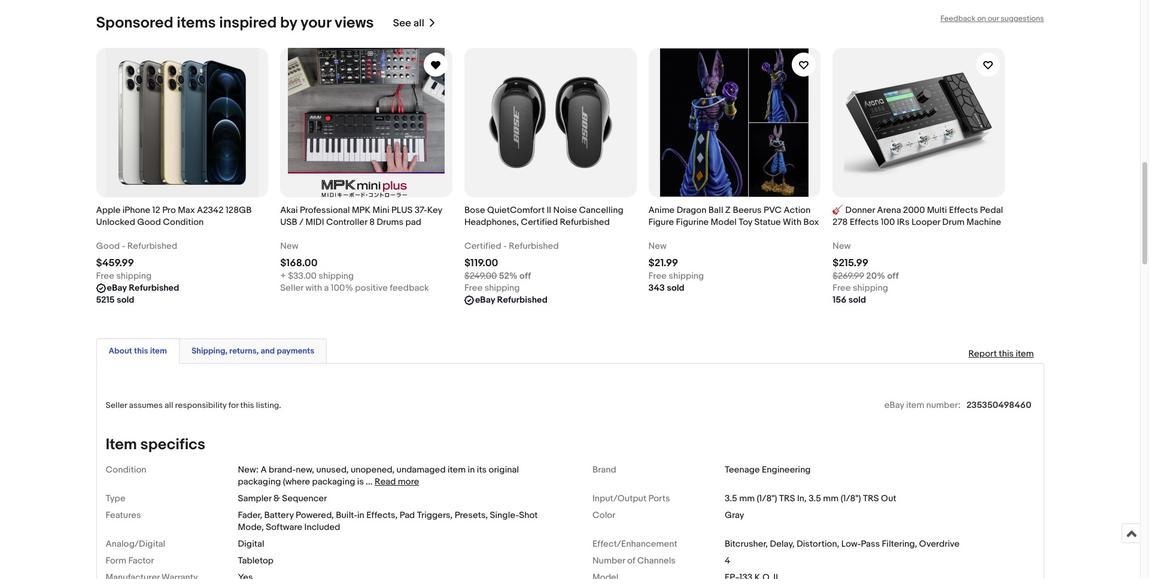 Task type: vqa. For each thing, say whether or not it's contained in the screenshot.


Task type: describe. For each thing, give the bounding box(es) containing it.
ebay item number: 235350498460
[[885, 400, 1032, 412]]

box
[[804, 217, 819, 228]]

shipping inside certified - refurbished $119.00 $249.00 52% off free shipping
[[485, 283, 520, 294]]

key
[[427, 205, 442, 216]]

refurbished down good - refurbished $459.99 free shipping
[[129, 283, 179, 294]]

100
[[881, 217, 895, 228]]

a
[[261, 465, 267, 476]]

report this item link
[[963, 343, 1040, 366]]

certified inside bose quietcomfort ii noise cancelling headphones, certified refurbished
[[521, 217, 558, 228]]

noise
[[554, 205, 577, 216]]

feedback
[[941, 14, 976, 23]]

filtering,
[[882, 539, 918, 550]]

343 sold text field
[[649, 283, 685, 295]]

digital
[[238, 539, 264, 550]]

new $21.99 free shipping 343 sold
[[649, 241, 704, 294]]

dragon
[[677, 205, 707, 216]]

views
[[335, 14, 374, 32]]

sampler & sequencer
[[238, 494, 327, 505]]

good inside good - refurbished $459.99 free shipping
[[96, 241, 120, 252]]

5215
[[96, 295, 115, 306]]

item specifics
[[106, 436, 205, 455]]

specifics
[[140, 436, 205, 455]]

sold inside the new $21.99 free shipping 343 sold
[[667, 283, 685, 294]]

new text field for $168.00
[[280, 241, 298, 253]]

sold inside text box
[[117, 295, 134, 306]]

2 trs from the left
[[864, 494, 880, 505]]

1 (1/8") from the left
[[757, 494, 778, 505]]

included
[[305, 522, 340, 534]]

1 vertical spatial effects
[[850, 217, 879, 228]]

&
[[274, 494, 280, 505]]

1 horizontal spatial this
[[240, 401, 254, 411]]

🎸 donner arena 2000 multi effects pedal 278 effects 100 irs looper drum machine
[[833, 205, 1004, 228]]

assumes
[[129, 401, 163, 411]]

quietcomfort
[[487, 205, 545, 216]]

refurbished down 52% at the top of the page
[[497, 295, 548, 306]]

ebay refurbished for the leftmost ebay refurbished text box
[[107, 283, 179, 294]]

$459.99 text field
[[96, 258, 134, 270]]

37-
[[415, 205, 427, 216]]

1 vertical spatial ebay
[[475, 295, 495, 306]]

pro
[[162, 205, 176, 216]]

5215 sold
[[96, 295, 134, 306]]

headphones,
[[465, 217, 519, 228]]

iphone
[[123, 205, 150, 216]]

shipping inside new $168.00 + $33.00 shipping seller with a 100% positive feedback
[[319, 271, 354, 282]]

positive
[[355, 283, 388, 294]]

arena
[[878, 205, 902, 216]]

- for $119.00
[[504, 241, 507, 252]]

shot
[[519, 510, 538, 522]]

free shipping text field for $21.99
[[649, 271, 704, 283]]

overdrive
[[920, 539, 960, 550]]

$33.00
[[288, 271, 317, 282]]

with
[[306, 283, 322, 294]]

looper
[[912, 217, 941, 228]]

+ $33.00 shipping text field
[[280, 271, 354, 283]]

figure
[[649, 217, 674, 228]]

$269.99
[[833, 271, 865, 282]]

donner
[[846, 205, 876, 216]]

bose
[[465, 205, 485, 216]]

apple iphone 12 pro max a2342 128gb unlocked good condition
[[96, 205, 252, 228]]

Certified - Refurbished text field
[[465, 241, 559, 253]]

number
[[593, 556, 626, 567]]

...
[[366, 477, 373, 488]]

new,
[[296, 465, 314, 476]]

1 mm from the left
[[740, 494, 755, 505]]

a
[[324, 283, 329, 294]]

🎸
[[833, 205, 844, 216]]

mpk
[[352, 205, 371, 216]]

bitcrusher,  delay,  distortion,  low-pass filtering,  overdrive
[[725, 539, 960, 550]]

Seller with a 100% positive feedback text field
[[280, 283, 429, 295]]

read more
[[375, 477, 419, 488]]

drum
[[943, 217, 965, 228]]

akai professional mpk mini plus 37-key usb / midi controller 8 drums pad
[[280, 205, 442, 228]]

100%
[[331, 283, 353, 294]]

anime
[[649, 205, 675, 216]]

items
[[177, 14, 216, 32]]

original
[[489, 465, 519, 476]]

seller inside new $168.00 + $33.00 shipping seller with a 100% positive feedback
[[280, 283, 304, 294]]

pass
[[861, 539, 880, 550]]

$119.00 text field
[[465, 258, 499, 270]]

1 trs from the left
[[780, 494, 796, 505]]

out
[[882, 494, 897, 505]]

item
[[106, 436, 137, 455]]

about
[[109, 346, 132, 356]]

sampler
[[238, 494, 272, 505]]

with
[[783, 217, 802, 228]]

0 vertical spatial all
[[414, 17, 424, 29]]

2 horizontal spatial free shipping text field
[[833, 283, 889, 295]]

item left 'number:'
[[907, 400, 925, 412]]

about this item button
[[109, 346, 167, 357]]

tab list containing about this item
[[96, 337, 1045, 364]]

bose quietcomfort ii noise cancelling headphones, certified refurbished
[[465, 205, 624, 228]]

previous price $249.00 52% off text field
[[465, 271, 531, 283]]

2 (1/8") from the left
[[841, 494, 862, 505]]

bitcrusher,
[[725, 539, 768, 550]]

shipping, returns, and payments button
[[192, 346, 315, 357]]

model
[[711, 217, 737, 228]]

fader,  battery powered,  built-in effects,  pad triggers,  presets,  single-shot mode,  software included
[[238, 510, 538, 534]]

128gb
[[226, 205, 252, 216]]

2 horizontal spatial ebay
[[885, 400, 905, 412]]

4
[[725, 556, 731, 567]]

statue
[[755, 217, 781, 228]]

this for report
[[1000, 349, 1014, 360]]

shipping,
[[192, 346, 228, 356]]

usb
[[280, 217, 297, 228]]

52%
[[499, 271, 518, 282]]

refurbished inside certified - refurbished $119.00 $249.00 52% off free shipping
[[509, 241, 559, 252]]

figurine
[[676, 217, 709, 228]]

number of channels
[[593, 556, 676, 567]]

sequencer
[[282, 494, 327, 505]]

new:
[[238, 465, 259, 476]]

in inside new: a brand-new, unused, unopened, undamaged item in its original packaging (where packaging is ...
[[468, 465, 475, 476]]

ebay refurbished for the right ebay refurbished text box
[[475, 295, 548, 306]]

for
[[229, 401, 239, 411]]

effect/enhancement
[[593, 539, 678, 550]]

input/output ports
[[593, 494, 670, 505]]

feedback on our suggestions
[[941, 14, 1045, 23]]

and
[[261, 346, 275, 356]]

z
[[726, 205, 731, 216]]

toy
[[739, 217, 753, 228]]

read
[[375, 477, 396, 488]]

see all link
[[393, 14, 436, 32]]

refurbished inside bose quietcomfort ii noise cancelling headphones, certified refurbished
[[560, 217, 610, 228]]

shipping inside the new $21.99 free shipping 343 sold
[[669, 271, 704, 282]]

free inside the new $21.99 free shipping 343 sold
[[649, 271, 667, 282]]



Task type: locate. For each thing, give the bounding box(es) containing it.
shipping down 52% at the top of the page
[[485, 283, 520, 294]]

our
[[988, 14, 1000, 23]]

new up "$21.99" "text box"
[[649, 241, 667, 252]]

new text field for $215.99
[[833, 241, 851, 253]]

shipping down 20%
[[853, 283, 889, 294]]

your
[[301, 14, 331, 32]]

1 vertical spatial ebay refurbished
[[475, 295, 548, 306]]

0 vertical spatial ebay refurbished
[[107, 283, 179, 294]]

0 horizontal spatial in
[[357, 510, 365, 522]]

shipping up 100%
[[319, 271, 354, 282]]

item right about
[[150, 346, 167, 356]]

(1/8") down teenage engineering
[[757, 494, 778, 505]]

packaging
[[238, 477, 281, 488], [312, 477, 355, 488]]

1 horizontal spatial (1/8")
[[841, 494, 862, 505]]

2 mm from the left
[[824, 494, 839, 505]]

New text field
[[649, 241, 667, 253]]

156
[[833, 295, 847, 306]]

1 horizontal spatial sold
[[667, 283, 685, 294]]

Good - Refurbished text field
[[96, 241, 177, 253]]

1 horizontal spatial in
[[468, 465, 475, 476]]

2 3.5 from the left
[[809, 494, 822, 505]]

new $168.00 + $33.00 shipping seller with a 100% positive feedback
[[280, 241, 429, 294]]

payments
[[277, 346, 315, 356]]

1 horizontal spatial trs
[[864, 494, 880, 505]]

new for $168.00
[[280, 241, 298, 252]]

effects,
[[367, 510, 398, 522]]

0 vertical spatial seller
[[280, 283, 304, 294]]

item inside button
[[150, 346, 167, 356]]

action
[[784, 205, 811, 216]]

1 horizontal spatial new
[[649, 241, 667, 252]]

new up $215.99 on the top
[[833, 241, 851, 252]]

0 horizontal spatial effects
[[850, 217, 879, 228]]

plus
[[392, 205, 413, 216]]

0 vertical spatial condition
[[163, 217, 204, 228]]

packaging down a at the bottom left of page
[[238, 477, 281, 488]]

ebay down $249.00
[[475, 295, 495, 306]]

1 vertical spatial good
[[96, 241, 120, 252]]

this for about
[[134, 346, 148, 356]]

1 new text field from the left
[[280, 241, 298, 253]]

(1/8") left out at the right bottom
[[841, 494, 862, 505]]

this right the for on the bottom
[[240, 401, 254, 411]]

ebay refurbished down good - refurbished $459.99 free shipping
[[107, 283, 179, 294]]

sold right 5215
[[117, 295, 134, 306]]

1 horizontal spatial ebay refurbished text field
[[475, 295, 548, 307]]

good up $459.99
[[96, 241, 120, 252]]

$249.00
[[465, 271, 497, 282]]

2 horizontal spatial sold
[[849, 295, 867, 306]]

2 new text field from the left
[[833, 241, 851, 253]]

2 vertical spatial ebay
[[885, 400, 905, 412]]

effects down donner
[[850, 217, 879, 228]]

brand-
[[269, 465, 296, 476]]

343
[[649, 283, 665, 294]]

condition down item
[[106, 465, 146, 476]]

2 packaging from the left
[[312, 477, 355, 488]]

1 horizontal spatial effects
[[950, 205, 979, 216]]

free inside good - refurbished $459.99 free shipping
[[96, 271, 114, 282]]

pad
[[400, 510, 415, 522]]

0 horizontal spatial off
[[520, 271, 531, 282]]

+
[[280, 271, 286, 282]]

previous price $269.99 20% off text field
[[833, 271, 899, 283]]

Free shipping text field
[[465, 283, 520, 295]]

ebay refurbished down 52% at the top of the page
[[475, 295, 548, 306]]

0 vertical spatial in
[[468, 465, 475, 476]]

pedal
[[981, 205, 1004, 216]]

effects up drum
[[950, 205, 979, 216]]

- inside certified - refurbished $119.00 $249.00 52% off free shipping
[[504, 241, 507, 252]]

1 horizontal spatial all
[[414, 17, 424, 29]]

0 horizontal spatial good
[[96, 241, 120, 252]]

this right the report
[[1000, 349, 1014, 360]]

-
[[122, 241, 125, 252], [504, 241, 507, 252]]

effects
[[950, 205, 979, 216], [850, 217, 879, 228]]

shipping down $459.99 text field
[[116, 271, 152, 282]]

ebay refurbished text field down 52% at the top of the page
[[475, 295, 548, 307]]

form
[[106, 556, 126, 567]]

free down $249.00
[[465, 283, 483, 294]]

ebay left 'number:'
[[885, 400, 905, 412]]

1 horizontal spatial 3.5
[[809, 494, 822, 505]]

all right assumes
[[165, 401, 173, 411]]

new text field up $215.99 on the top
[[833, 241, 851, 253]]

3 new from the left
[[833, 241, 851, 252]]

2 horizontal spatial this
[[1000, 349, 1014, 360]]

free shipping text field down $459.99
[[96, 271, 152, 283]]

form factor
[[106, 556, 154, 567]]

0 vertical spatial ebay
[[107, 283, 127, 294]]

off inside the new $215.99 $269.99 20% off free shipping 156 sold
[[888, 271, 899, 282]]

triggers,
[[417, 510, 453, 522]]

by
[[280, 14, 297, 32]]

sold right 156
[[849, 295, 867, 306]]

free shipping text field for $459.99
[[96, 271, 152, 283]]

3.5
[[725, 494, 738, 505], [809, 494, 822, 505]]

2 off from the left
[[888, 271, 899, 282]]

$119.00
[[465, 258, 499, 270]]

channels
[[638, 556, 676, 567]]

- down headphones,
[[504, 241, 507, 252]]

1 horizontal spatial new text field
[[833, 241, 851, 253]]

1 horizontal spatial mm
[[824, 494, 839, 505]]

free up 156
[[833, 283, 851, 294]]

eBay Refurbished text field
[[107, 283, 179, 295], [475, 295, 548, 307]]

seller down +
[[280, 283, 304, 294]]

0 horizontal spatial free shipping text field
[[96, 271, 152, 283]]

teenage engineering
[[725, 465, 811, 476]]

3.5 up gray at the bottom right of page
[[725, 494, 738, 505]]

1 horizontal spatial ebay
[[475, 295, 495, 306]]

max
[[178, 205, 195, 216]]

$21.99 text field
[[649, 258, 679, 270]]

report this item
[[969, 349, 1035, 360]]

1 horizontal spatial condition
[[163, 217, 204, 228]]

new inside new $168.00 + $33.00 shipping seller with a 100% positive feedback
[[280, 241, 298, 252]]

cancelling
[[579, 205, 624, 216]]

new inside the new $21.99 free shipping 343 sold
[[649, 241, 667, 252]]

good inside apple iphone 12 pro max a2342 128gb unlocked good condition
[[137, 217, 161, 228]]

condition inside apple iphone 12 pro max a2342 128gb unlocked good condition
[[163, 217, 204, 228]]

professional
[[300, 205, 350, 216]]

1 horizontal spatial good
[[137, 217, 161, 228]]

multi
[[928, 205, 948, 216]]

single-
[[490, 510, 519, 522]]

certified down ii
[[521, 217, 558, 228]]

0 horizontal spatial new
[[280, 241, 298, 252]]

See all text field
[[393, 17, 424, 29]]

trs left out at the right bottom
[[864, 494, 880, 505]]

item left its
[[448, 465, 466, 476]]

2 - from the left
[[504, 241, 507, 252]]

1 horizontal spatial off
[[888, 271, 899, 282]]

trs left in,
[[780, 494, 796, 505]]

3.5 mm (1/8") trs in,  3.5 mm (1/8") trs out
[[725, 494, 897, 505]]

ebay up 5215 sold
[[107, 283, 127, 294]]

ii
[[547, 205, 552, 216]]

0 vertical spatial good
[[137, 217, 161, 228]]

0 horizontal spatial trs
[[780, 494, 796, 505]]

number:
[[927, 400, 961, 412]]

2 horizontal spatial new
[[833, 241, 851, 252]]

2000
[[904, 205, 926, 216]]

refurbished down 12 at top left
[[127, 241, 177, 252]]

0 horizontal spatial seller
[[106, 401, 127, 411]]

beerus
[[733, 205, 762, 216]]

- for $459.99
[[122, 241, 125, 252]]

0 vertical spatial certified
[[521, 217, 558, 228]]

3.5 right in,
[[809, 494, 822, 505]]

akai
[[280, 205, 298, 216]]

free down $459.99
[[96, 271, 114, 282]]

1 vertical spatial certified
[[465, 241, 502, 252]]

condition down max
[[163, 217, 204, 228]]

tabletop
[[238, 556, 274, 567]]

shipping inside good - refurbished $459.99 free shipping
[[116, 271, 152, 282]]

2 new from the left
[[649, 241, 667, 252]]

pad
[[406, 217, 422, 228]]

1 horizontal spatial seller
[[280, 283, 304, 294]]

undamaged
[[397, 465, 446, 476]]

about this item
[[109, 346, 167, 356]]

0 horizontal spatial sold
[[117, 295, 134, 306]]

0 horizontal spatial this
[[134, 346, 148, 356]]

tab list
[[96, 337, 1045, 364]]

0 horizontal spatial (1/8")
[[757, 494, 778, 505]]

seller left assumes
[[106, 401, 127, 411]]

sold right 343 in the right of the page
[[667, 283, 685, 294]]

156 sold text field
[[833, 295, 867, 307]]

0 vertical spatial effects
[[950, 205, 979, 216]]

1 new from the left
[[280, 241, 298, 252]]

$168.00 text field
[[280, 258, 318, 270]]

seller
[[280, 283, 304, 294], [106, 401, 127, 411]]

0 horizontal spatial ebay
[[107, 283, 127, 294]]

shipping up 343 sold text field
[[669, 271, 704, 282]]

(1/8")
[[757, 494, 778, 505], [841, 494, 862, 505]]

refurbished inside good - refurbished $459.99 free shipping
[[127, 241, 177, 252]]

sold inside the new $215.99 $269.99 20% off free shipping 156 sold
[[849, 295, 867, 306]]

278
[[833, 217, 848, 228]]

all right the see
[[414, 17, 424, 29]]

presets,
[[455, 510, 488, 522]]

sponsored
[[96, 14, 173, 32]]

brand
[[593, 465, 617, 476]]

on
[[978, 14, 987, 23]]

1 horizontal spatial free shipping text field
[[649, 271, 704, 283]]

in left its
[[468, 465, 475, 476]]

mm
[[740, 494, 755, 505], [824, 494, 839, 505]]

free shipping text field down "$269.99"
[[833, 283, 889, 295]]

see
[[393, 17, 412, 29]]

packaging down unused,
[[312, 477, 355, 488]]

in left effects,
[[357, 510, 365, 522]]

0 horizontal spatial all
[[165, 401, 173, 411]]

5215 sold text field
[[96, 295, 134, 307]]

1 horizontal spatial packaging
[[312, 477, 355, 488]]

item right the report
[[1016, 349, 1035, 360]]

free inside the new $215.99 $269.99 20% off free shipping 156 sold
[[833, 283, 851, 294]]

refurbished down bose quietcomfort ii noise cancelling headphones, certified refurbished
[[509, 241, 559, 252]]

1 packaging from the left
[[238, 477, 281, 488]]

new inside the new $215.99 $269.99 20% off free shipping 156 sold
[[833, 241, 851, 252]]

in inside "fader,  battery powered,  built-in effects,  pad triggers,  presets,  single-shot mode,  software included"
[[357, 510, 365, 522]]

0 horizontal spatial ebay refurbished
[[107, 283, 179, 294]]

shipping, returns, and payments
[[192, 346, 315, 356]]

1 horizontal spatial certified
[[521, 217, 558, 228]]

new for $21.99
[[649, 241, 667, 252]]

pvc
[[764, 205, 782, 216]]

off right 52% at the top of the page
[[520, 271, 531, 282]]

0 horizontal spatial condition
[[106, 465, 146, 476]]

off inside certified - refurbished $119.00 $249.00 52% off free shipping
[[520, 271, 531, 282]]

input/output
[[593, 494, 647, 505]]

new up $168.00
[[280, 241, 298, 252]]

item inside new: a brand-new, unused, unopened, undamaged item in its original packaging (where packaging is ...
[[448, 465, 466, 476]]

good - refurbished $459.99 free shipping
[[96, 241, 177, 282]]

1 horizontal spatial ebay refurbished
[[475, 295, 548, 306]]

off right 20%
[[888, 271, 899, 282]]

1 3.5 from the left
[[725, 494, 738, 505]]

shipping inside the new $215.99 $269.99 20% off free shipping 156 sold
[[853, 283, 889, 294]]

1 horizontal spatial -
[[504, 241, 507, 252]]

(where
[[283, 477, 310, 488]]

off
[[520, 271, 531, 282], [888, 271, 899, 282]]

0 horizontal spatial -
[[122, 241, 125, 252]]

1 vertical spatial all
[[165, 401, 173, 411]]

0 horizontal spatial packaging
[[238, 477, 281, 488]]

1 off from the left
[[520, 271, 531, 282]]

- up $459.99 text field
[[122, 241, 125, 252]]

0 horizontal spatial mm
[[740, 494, 755, 505]]

distortion,
[[797, 539, 840, 550]]

gray
[[725, 510, 745, 522]]

$215.99 text field
[[833, 258, 869, 270]]

low-
[[842, 539, 861, 550]]

mm up gray at the bottom right of page
[[740, 494, 755, 505]]

this right about
[[134, 346, 148, 356]]

- inside good - refurbished $459.99 free shipping
[[122, 241, 125, 252]]

inspired
[[219, 14, 277, 32]]

1 vertical spatial seller
[[106, 401, 127, 411]]

ebay refurbished text field down good - refurbished $459.99 free shipping
[[107, 283, 179, 295]]

this inside button
[[134, 346, 148, 356]]

features
[[106, 510, 141, 522]]

1 vertical spatial condition
[[106, 465, 146, 476]]

certified inside certified - refurbished $119.00 $249.00 52% off free shipping
[[465, 241, 502, 252]]

unlocked
[[96, 217, 135, 228]]

0 horizontal spatial new text field
[[280, 241, 298, 253]]

more
[[398, 477, 419, 488]]

fader,
[[238, 510, 262, 522]]

New text field
[[280, 241, 298, 253], [833, 241, 851, 253]]

built-
[[336, 510, 357, 522]]

certified up $119.00
[[465, 241, 502, 252]]

0 horizontal spatial ebay refurbished text field
[[107, 283, 179, 295]]

0 horizontal spatial certified
[[465, 241, 502, 252]]

suggestions
[[1001, 14, 1045, 23]]

refurbished down cancelling
[[560, 217, 610, 228]]

trs
[[780, 494, 796, 505], [864, 494, 880, 505]]

mm right in,
[[824, 494, 839, 505]]

free inside certified - refurbished $119.00 $249.00 52% off free shipping
[[465, 283, 483, 294]]

1 vertical spatial in
[[357, 510, 365, 522]]

new text field up $168.00
[[280, 241, 298, 253]]

Free shipping text field
[[96, 271, 152, 283], [649, 271, 704, 283], [833, 283, 889, 295]]

free up 343 in the right of the page
[[649, 271, 667, 282]]

1 - from the left
[[122, 241, 125, 252]]

good down 12 at top left
[[137, 217, 161, 228]]

engineering
[[762, 465, 811, 476]]

0 horizontal spatial 3.5
[[725, 494, 738, 505]]

free shipping text field down $21.99
[[649, 271, 704, 283]]

20%
[[867, 271, 886, 282]]

factor
[[128, 556, 154, 567]]



